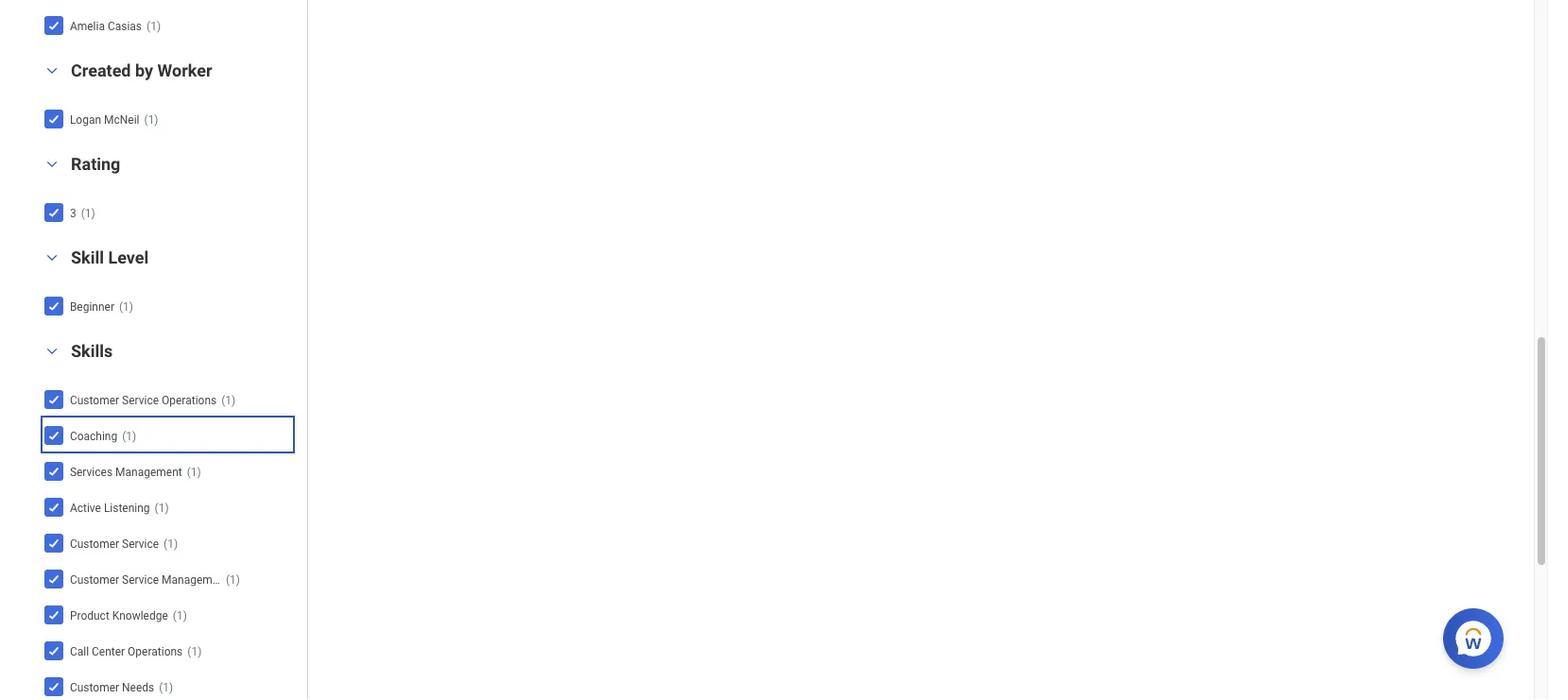 Task type: vqa. For each thing, say whether or not it's contained in the screenshot.
the Customer for Customer Needs
yes



Task type: locate. For each thing, give the bounding box(es) containing it.
chevron down image inside the skill level "group"
[[41, 251, 63, 265]]

3 check small image from the top
[[42, 388, 65, 411]]

beginner
[[70, 300, 114, 314]]

(1) for 3
[[81, 207, 95, 220]]

chevron down image for skill level
[[41, 251, 63, 265]]

4 check small image from the top
[[42, 424, 65, 447]]

8 check small image from the top
[[42, 676, 65, 698]]

customer down active
[[70, 538, 119, 551]]

customer down center in the bottom of the page
[[70, 681, 119, 695]]

created by worker group
[[38, 59, 298, 139]]

management up knowledge
[[162, 574, 228, 587]]

check small image left customer needs
[[42, 676, 65, 698]]

check small image
[[42, 14, 65, 37], [42, 295, 65, 317], [42, 460, 65, 483], [42, 532, 65, 555], [42, 568, 65, 590]]

7 check small image from the top
[[42, 640, 65, 662]]

check small image for beginner
[[42, 295, 65, 317]]

1 customer from the top
[[70, 394, 119, 407]]

operations
[[162, 394, 217, 407], [128, 645, 183, 659]]

(1) inside the skill level "group"
[[119, 300, 133, 314]]

customer for customer needs
[[70, 681, 119, 695]]

knowledge
[[112, 610, 168, 623]]

check small image inside rating group
[[42, 201, 65, 224]]

2 check small image from the top
[[42, 295, 65, 317]]

check small image for customer service management
[[42, 568, 65, 590]]

0 vertical spatial service
[[122, 394, 159, 407]]

customer up coaching on the left
[[70, 394, 119, 407]]

(1) for customer service operations
[[221, 394, 236, 407]]

mcneil
[[104, 113, 139, 127]]

call center operations
[[70, 645, 183, 659]]

(1) for customer service
[[164, 538, 178, 551]]

customer needs
[[70, 681, 154, 695]]

2 chevron down image from the top
[[41, 158, 63, 171]]

skills tree
[[42, 384, 291, 700]]

(1) for customer service management
[[226, 574, 240, 587]]

check small image for logan mcneil
[[42, 107, 65, 130]]

5 check small image from the top
[[42, 568, 65, 590]]

1 chevron down image from the top
[[41, 64, 63, 77]]

check small image inside created by worker group
[[42, 107, 65, 130]]

chevron down image for created by worker
[[41, 64, 63, 77]]

skill
[[71, 248, 104, 267]]

center
[[92, 645, 125, 659]]

management up listening
[[115, 466, 182, 479]]

1 service from the top
[[122, 394, 159, 407]]

logan mcneil
[[70, 113, 139, 127]]

2 vertical spatial chevron down image
[[41, 251, 63, 265]]

check small image left coaching on the left
[[42, 424, 65, 447]]

check small image left active
[[42, 496, 65, 519]]

2 customer from the top
[[70, 538, 119, 551]]

(1) inside created by worker group
[[144, 113, 158, 127]]

customer for customer service management
[[70, 574, 119, 587]]

0 vertical spatial operations
[[162, 394, 217, 407]]

customer for customer service
[[70, 538, 119, 551]]

3 service from the top
[[122, 574, 159, 587]]

3
[[70, 207, 76, 220]]

2 vertical spatial service
[[122, 574, 159, 587]]

management
[[115, 466, 182, 479], [162, 574, 228, 587]]

check small image left logan
[[42, 107, 65, 130]]

amelia
[[70, 20, 105, 33]]

chevron down image left rating
[[41, 158, 63, 171]]

3 chevron down image from the top
[[41, 251, 63, 265]]

check small image left product
[[42, 604, 65, 626]]

6 check small image from the top
[[42, 604, 65, 626]]

service for operations
[[122, 394, 159, 407]]

3 check small image from the top
[[42, 460, 65, 483]]

chevron down image left skill at the left top of page
[[41, 251, 63, 265]]

customer service
[[70, 538, 159, 551]]

level
[[108, 248, 149, 267]]

service
[[122, 394, 159, 407], [122, 538, 159, 551], [122, 574, 159, 587]]

customer up product
[[70, 574, 119, 587]]

check small image left call
[[42, 640, 65, 662]]

chevron down image
[[41, 64, 63, 77], [41, 158, 63, 171], [41, 251, 63, 265]]

check small image down chevron down icon
[[42, 388, 65, 411]]

1 check small image from the top
[[42, 107, 65, 130]]

listening
[[104, 502, 150, 515]]

customer
[[70, 394, 119, 407], [70, 538, 119, 551], [70, 574, 119, 587], [70, 681, 119, 695]]

check small image left 3
[[42, 201, 65, 224]]

skills button
[[71, 341, 113, 361]]

check small image for product knowledge
[[42, 604, 65, 626]]

skill level
[[71, 248, 149, 267]]

0 vertical spatial chevron down image
[[41, 64, 63, 77]]

service up the customer service management
[[122, 538, 159, 551]]

chevron down image
[[41, 345, 63, 358]]

chevron down image left created
[[41, 64, 63, 77]]

(1) for amelia casias
[[147, 20, 161, 33]]

check small image
[[42, 107, 65, 130], [42, 201, 65, 224], [42, 388, 65, 411], [42, 424, 65, 447], [42, 496, 65, 519], [42, 604, 65, 626], [42, 640, 65, 662], [42, 676, 65, 698]]

service up services management
[[122, 394, 159, 407]]

5 check small image from the top
[[42, 496, 65, 519]]

3 customer from the top
[[70, 574, 119, 587]]

2 check small image from the top
[[42, 201, 65, 224]]

1 vertical spatial chevron down image
[[41, 158, 63, 171]]

service up knowledge
[[122, 574, 159, 587]]

4 check small image from the top
[[42, 532, 65, 555]]

1 vertical spatial service
[[122, 538, 159, 551]]

(1) for logan mcneil
[[144, 113, 158, 127]]

skill level button
[[71, 248, 149, 267]]

4 customer from the top
[[70, 681, 119, 695]]

check small image inside the skill level "group"
[[42, 295, 65, 317]]

operations for call center operations
[[128, 645, 183, 659]]

(1)
[[147, 20, 161, 33], [144, 113, 158, 127], [81, 207, 95, 220], [119, 300, 133, 314], [221, 394, 236, 407], [122, 430, 136, 443], [187, 466, 201, 479], [155, 502, 169, 515], [164, 538, 178, 551], [226, 574, 240, 587], [173, 610, 187, 623], [187, 645, 202, 659], [159, 681, 173, 695]]

check small image for coaching
[[42, 424, 65, 447]]

1 vertical spatial operations
[[128, 645, 183, 659]]

check small image for services management
[[42, 460, 65, 483]]

(1) for product knowledge
[[173, 610, 187, 623]]

1 check small image from the top
[[42, 14, 65, 37]]

(1) inside rating group
[[81, 207, 95, 220]]

needs
[[122, 681, 154, 695]]



Task type: describe. For each thing, give the bounding box(es) containing it.
skill level group
[[38, 247, 298, 326]]

check small image for customer service
[[42, 532, 65, 555]]

services
[[70, 466, 113, 479]]

casias
[[108, 20, 142, 33]]

created by worker button
[[71, 60, 212, 80]]

call
[[70, 645, 89, 659]]

product
[[70, 610, 109, 623]]

customer service management
[[70, 574, 228, 587]]

chevron down image for rating
[[41, 158, 63, 171]]

1 vertical spatial management
[[162, 574, 228, 587]]

check small image for amelia casias
[[42, 14, 65, 37]]

amelia casias
[[70, 20, 142, 33]]

active listening
[[70, 502, 150, 515]]

rating
[[71, 154, 120, 174]]

customer service operations
[[70, 394, 217, 407]]

operations for customer service operations
[[162, 394, 217, 407]]

logan
[[70, 113, 101, 127]]

service for management
[[122, 574, 159, 587]]

rating group
[[38, 153, 298, 232]]

check small image for customer needs
[[42, 676, 65, 698]]

(1) for beginner
[[119, 300, 133, 314]]

rating button
[[71, 154, 120, 174]]

(1) for customer needs
[[159, 681, 173, 695]]

skills group
[[38, 340, 298, 700]]

check small image for call center operations
[[42, 640, 65, 662]]

active
[[70, 502, 101, 515]]

by
[[135, 60, 153, 80]]

skills
[[71, 341, 113, 361]]

0 vertical spatial management
[[115, 466, 182, 479]]

created by worker
[[71, 60, 212, 80]]

(1) for call center operations
[[187, 645, 202, 659]]

coaching
[[70, 430, 117, 443]]

(1) for services management
[[187, 466, 201, 479]]

customer for customer service operations
[[70, 394, 119, 407]]

check small image for active listening
[[42, 496, 65, 519]]

check small image for customer service operations
[[42, 388, 65, 411]]

(1) for coaching
[[122, 430, 136, 443]]

created
[[71, 60, 131, 80]]

check small image for 3
[[42, 201, 65, 224]]

product knowledge
[[70, 610, 168, 623]]

worker
[[157, 60, 212, 80]]

2 service from the top
[[122, 538, 159, 551]]

(1) for active listening
[[155, 502, 169, 515]]

services management
[[70, 466, 182, 479]]



